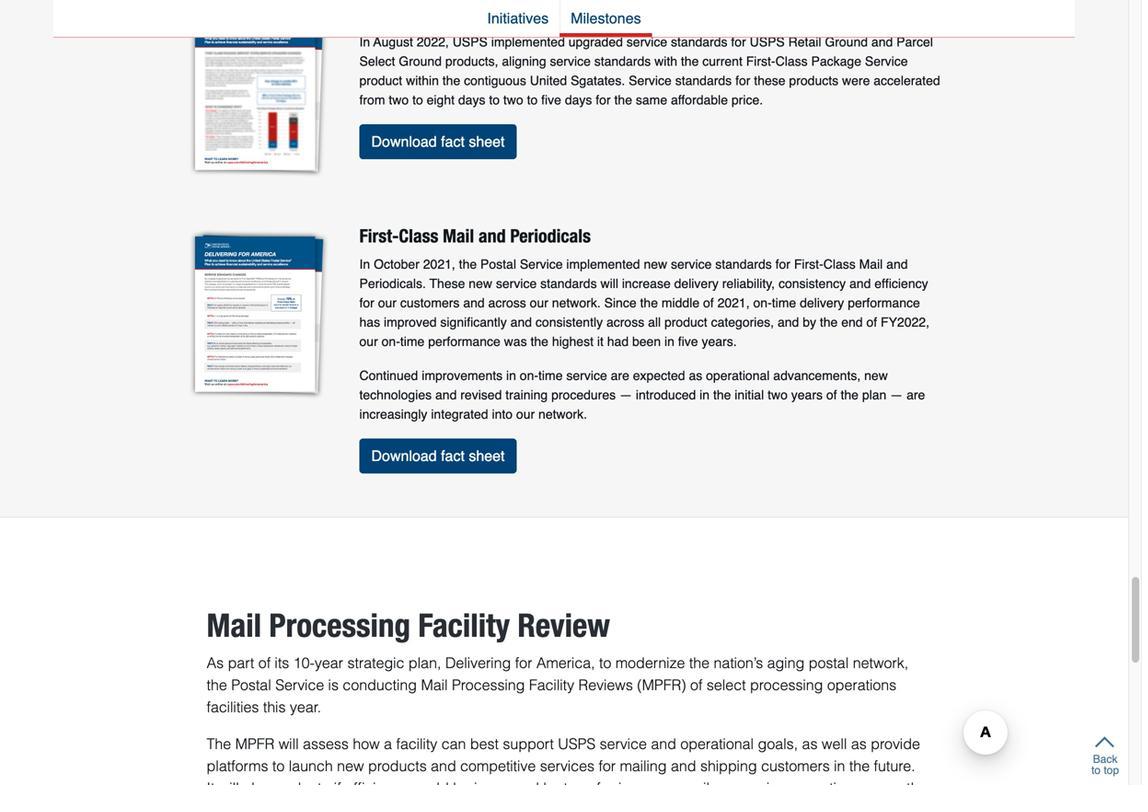 Task type: locate. For each thing, give the bounding box(es) containing it.
for left america,
[[515, 654, 532, 671]]

performance down significantly
[[428, 334, 501, 349]]

postal inside in october 2021, the postal service implemented new service standards for first-class mail and periodicals. these new service standards will increase delivery reliability, consistency and efficiency for our customers and across our network. since the middle of 2021, on-time delivery performance has improved significantly and consistently across all product categories, and by the end of fy2022, our on-time performance was the highest it had been in five years.
[[480, 257, 516, 271]]

processing down shipping on the right of page
[[714, 779, 787, 785]]

0 horizontal spatial by
[[543, 779, 560, 785]]

class up consistency
[[824, 257, 856, 271]]

implemented up aligning
[[491, 35, 565, 49]]

1 horizontal spatial by
[[803, 315, 816, 329]]

by inside in october 2021, the postal service implemented new service standards for first-class mail and periodicals. these new service standards will increase delivery reliability, consistency and efficiency for our customers and across our network. since the middle of 2021, on-time delivery performance has improved significantly and consistently across all product categories, and by the end of fy2022, our on-time performance was the highest it had been in five years.
[[803, 315, 816, 329]]

aging
[[767, 654, 805, 671]]

1 horizontal spatial efficiency
[[875, 276, 928, 291]]

the left end
[[820, 315, 838, 329]]

1 vertical spatial customers
[[761, 757, 830, 774]]

was
[[504, 334, 527, 349]]

efficiency right if
[[345, 779, 408, 785]]

download fact sheet for 1st the download fact sheet link
[[371, 133, 505, 150]]

1 horizontal spatial package
[[811, 54, 862, 69]]

service up 'with'
[[627, 35, 667, 49]]

1 horizontal spatial products
[[789, 73, 839, 88]]

0 horizontal spatial 2021,
[[423, 257, 455, 271]]

standards
[[671, 35, 728, 49], [594, 54, 651, 69], [675, 73, 732, 88], [715, 257, 772, 271], [540, 276, 597, 291]]

2021, up categories,
[[718, 295, 750, 310]]

and up mailing
[[651, 735, 676, 752]]

facility inside as part of its 10-year strategic plan, delivering for america, to modernize the nation's aging postal network, the postal service is conducting mail processing facility reviews (mpfr) of select processing operations facilities this year.
[[529, 676, 574, 693]]

the
[[207, 735, 231, 752]]

0 vertical spatial fact
[[441, 133, 465, 150]]

postal down part
[[231, 676, 271, 693]]

for up has
[[359, 295, 374, 310]]

new
[[644, 257, 667, 271], [469, 276, 492, 291], [864, 368, 888, 383], [337, 757, 364, 774]]

1 vertical spatial processing
[[452, 676, 525, 693]]

and
[[872, 35, 893, 49], [479, 225, 506, 246], [887, 257, 908, 271], [850, 276, 871, 291], [463, 295, 485, 310], [511, 315, 532, 329], [778, 315, 799, 329], [435, 387, 457, 402], [651, 735, 676, 752], [431, 757, 456, 774], [671, 757, 696, 774]]

mail down the plan,
[[421, 676, 448, 693]]

processing down aging
[[750, 676, 823, 693]]

performance
[[848, 295, 920, 310], [428, 334, 501, 349]]

accelerated
[[874, 73, 940, 88]]

package up were
[[811, 54, 862, 69]]

1 horizontal spatial on-
[[520, 368, 538, 383]]

2 download fact sheet from the top
[[371, 447, 505, 464]]

0 horizontal spatial five
[[541, 93, 561, 107]]

days down sgatates.
[[565, 93, 592, 107]]

standards up sgatates.
[[594, 54, 651, 69]]

0 vertical spatial products
[[789, 73, 839, 88]]

in inside in october 2021, the postal service implemented new service standards for first-class mail and periodicals. these new service standards will increase delivery reliability, consistency and efficiency for our customers and across our network. since the middle of 2021, on-time delivery performance has improved significantly and consistently across all product categories, and by the end of fy2022, our on-time performance was the highest it had been in five years.
[[359, 257, 370, 271]]

as right well
[[851, 735, 867, 752]]

1 vertical spatial sheet
[[469, 447, 505, 464]]

fact
[[441, 133, 465, 150], [441, 447, 465, 464]]

the mpfr will assess how a facility can best support usps service and operational goals, as well as provide platforms to launch new products and competitive services for mailing and shipping customers in the future. it will also evaluate if efficiency could be increased by transferring some mail processing  operations current
[[207, 735, 921, 785]]

1 vertical spatial package
[[811, 54, 862, 69]]

1 in from the top
[[359, 35, 370, 49]]

0 horizontal spatial days
[[458, 93, 485, 107]]

2 vertical spatial will
[[219, 779, 239, 785]]

0 vertical spatial download fact sheet link
[[359, 124, 517, 159]]

two
[[389, 93, 409, 107], [503, 93, 523, 107], [768, 387, 788, 402]]

fact down integrated
[[441, 447, 465, 464]]

strategic
[[347, 654, 404, 671]]

processing down delivering
[[452, 676, 525, 693]]

in down well
[[834, 757, 845, 774]]

operations
[[827, 676, 897, 693], [791, 779, 860, 785]]

for up current
[[731, 35, 746, 49]]

our
[[378, 295, 397, 310], [530, 295, 549, 310], [359, 334, 378, 349], [516, 407, 535, 421]]

2 vertical spatial time
[[538, 368, 563, 383]]

2 thumbnail of fact sheet image from the top
[[185, 225, 332, 403]]

1 vertical spatial five
[[678, 334, 698, 349]]

and up significantly
[[463, 295, 485, 310]]

0 horizontal spatial two
[[389, 93, 409, 107]]

with
[[655, 54, 677, 69]]

to down united
[[527, 93, 538, 107]]

it
[[597, 334, 604, 349]]

and up mail
[[671, 757, 696, 774]]

plan,
[[409, 654, 441, 671]]

1 horizontal spatial processing
[[452, 676, 525, 693]]

0 horizontal spatial time
[[400, 334, 425, 349]]

mail processing facility review
[[207, 606, 610, 644]]

will up launch
[[279, 735, 299, 752]]

0 vertical spatial will
[[601, 276, 618, 291]]

network. inside continued improvements in on-time service are expected as operational advancements, new technologies and revised training procedures — introduced in the initial two years of the plan — are increasingly integrated into our network.
[[539, 407, 587, 421]]

mail inside as part of its 10-year strategic plan, delivering for america, to modernize the nation's aging postal network, the postal service is conducting mail processing facility reviews (mpfr) of select processing operations facilities this year.
[[421, 676, 448, 693]]

postal inside as part of its 10-year strategic plan, delivering for america, to modernize the nation's aging postal network, the postal service is conducting mail processing facility reviews (mpfr) of select processing operations facilities this year.
[[231, 676, 271, 693]]

0 horizontal spatial delivery
[[674, 276, 719, 291]]

0 horizontal spatial customers
[[400, 295, 460, 310]]

sheet down the into
[[469, 447, 505, 464]]

1 vertical spatial network.
[[539, 407, 587, 421]]

new up if
[[337, 757, 364, 774]]

1 horizontal spatial delivery
[[800, 295, 844, 310]]

goals,
[[758, 735, 798, 752]]

thumbnail of fact sheet image
[[185, 3, 332, 181], [185, 225, 332, 403]]

1 horizontal spatial days
[[565, 93, 592, 107]]

1 horizontal spatial performance
[[848, 295, 920, 310]]

usps up services at bottom
[[558, 735, 596, 752]]

0 horizontal spatial products
[[368, 757, 427, 774]]

could
[[412, 779, 449, 785]]

performance up fy2022,
[[848, 295, 920, 310]]

1 download fact sheet from the top
[[371, 133, 505, 150]]

as up introduced
[[689, 368, 703, 383]]

be
[[453, 779, 470, 785]]

0 vertical spatial operational
[[706, 368, 770, 383]]

in
[[359, 35, 370, 49], [359, 257, 370, 271]]

1 vertical spatial operations
[[791, 779, 860, 785]]

class inside in october 2021, the postal service implemented new service standards for first-class mail and periodicals. these new service standards will increase delivery reliability, consistency and efficiency for our customers and across our network. since the middle of 2021, on-time delivery performance has improved significantly and consistently across all product categories, and by the end of fy2022, our on-time performance was the highest it had been in five years.
[[824, 257, 856, 271]]

usps up products,
[[453, 35, 488, 49]]

first- up these
[[746, 54, 776, 69]]

0 vertical spatial package
[[443, 3, 505, 25]]

five left years.
[[678, 334, 698, 349]]

will inside in october 2021, the postal service implemented new service standards for first-class mail and periodicals. these new service standards will increase delivery reliability, consistency and efficiency for our customers and across our network. since the middle of 2021, on-time delivery performance has improved significantly and consistently across all product categories, and by the end of fy2022, our on-time performance was the highest it had been in five years.
[[601, 276, 618, 291]]

for down sgatates.
[[596, 93, 611, 107]]

how
[[353, 735, 380, 752]]

download fact sheet link down integrated
[[359, 438, 517, 473]]

1 vertical spatial download fact sheet link
[[359, 438, 517, 473]]

ground
[[825, 35, 868, 49], [399, 54, 442, 69]]

download down increasingly
[[371, 447, 437, 464]]

implemented
[[491, 35, 565, 49], [566, 257, 640, 271]]

1 horizontal spatial five
[[678, 334, 698, 349]]

for
[[731, 35, 746, 49], [735, 73, 751, 88], [596, 93, 611, 107], [776, 257, 791, 271], [359, 295, 374, 310], [515, 654, 532, 671], [599, 757, 616, 774]]

— left introduced
[[619, 387, 632, 402]]

five inside in august 2022, usps implemented upgraded service standards for usps retail ground and parcel select ground products, aligning service standards with the current first-class package service product within the contiguous united sgatates. service standards for these products were accelerated from two to eight days to two to five days for the same affordable price.
[[541, 93, 561, 107]]

class
[[399, 3, 438, 25], [776, 54, 808, 69], [399, 225, 438, 246], [824, 257, 856, 271]]

a
[[384, 735, 392, 752]]

first- up august
[[359, 3, 399, 25]]

across
[[488, 295, 526, 310], [607, 315, 644, 329]]

retail
[[788, 35, 821, 49]]

time down consistency
[[772, 295, 796, 310]]

the up these
[[459, 257, 477, 271]]

select
[[359, 54, 395, 69]]

on- inside continued improvements in on-time service are expected as operational advancements, new technologies and revised training procedures — introduced in the initial two years of the plan — are increasingly integrated into our network.
[[520, 368, 538, 383]]

1 vertical spatial on-
[[382, 334, 400, 349]]

been
[[632, 334, 661, 349]]

0 horizontal spatial —
[[619, 387, 632, 402]]

1 vertical spatial products
[[368, 757, 427, 774]]

increasingly
[[359, 407, 427, 421]]

2 horizontal spatial will
[[601, 276, 618, 291]]

1 horizontal spatial will
[[279, 735, 299, 752]]

1 vertical spatial facility
[[529, 676, 574, 693]]

provide
[[871, 735, 920, 752]]

postal down first-class mail and periodicals
[[480, 257, 516, 271]]

0 horizontal spatial postal
[[231, 676, 271, 693]]

on-
[[753, 295, 772, 310], [382, 334, 400, 349], [520, 368, 538, 383]]

1 vertical spatial time
[[400, 334, 425, 349]]

operations inside as part of its 10-year strategic plan, delivering for america, to modernize the nation's aging postal network, the postal service is conducting mail processing facility reviews (mpfr) of select processing operations facilities this year.
[[827, 676, 897, 693]]

and up integrated
[[435, 387, 457, 402]]

2 days from the left
[[565, 93, 592, 107]]

facility up delivering
[[418, 606, 510, 644]]

our inside continued improvements in on-time service are expected as operational advancements, new technologies and revised training procedures — introduced in the initial two years of the plan — are increasingly integrated into our network.
[[516, 407, 535, 421]]

product down "select"
[[359, 73, 402, 88]]

efficiency up fy2022,
[[875, 276, 928, 291]]

—
[[619, 387, 632, 402], [890, 387, 903, 402]]

are down the had on the right of the page
[[611, 368, 629, 383]]

as left well
[[802, 735, 818, 752]]

2 download from the top
[[371, 447, 437, 464]]

new inside continued improvements in on-time service are expected as operational advancements, new technologies and revised training procedures — introduced in the initial two years of the plan — are increasingly integrated into our network.
[[864, 368, 888, 383]]

our down the training
[[516, 407, 535, 421]]

customers inside in october 2021, the postal service implemented new service standards for first-class mail and periodicals. these new service standards will increase delivery reliability, consistency and efficiency for our customers and across our network. since the middle of 2021, on-time delivery performance has improved significantly and consistently across all product categories, and by the end of fy2022, our on-time performance was the highest it had been in five years.
[[400, 295, 460, 310]]

first-
[[359, 3, 399, 25], [746, 54, 776, 69], [359, 225, 399, 246], [794, 257, 824, 271]]

to down within
[[412, 93, 423, 107]]

consistently
[[536, 315, 603, 329]]

upgraded
[[569, 35, 623, 49]]

1 vertical spatial will
[[279, 735, 299, 752]]

1 vertical spatial in
[[359, 257, 370, 271]]

service inside the mpfr will assess how a facility can best support usps service and operational goals, as well as provide platforms to launch new products and competitive services for mailing and shipping customers in the future. it will also evaluate if efficiency could be increased by transferring some mail processing  operations current
[[600, 735, 647, 752]]

class inside in august 2022, usps implemented upgraded service standards for usps retail ground and parcel select ground products, aligning service standards with the current first-class package service product within the contiguous united sgatates. service standards for these products were accelerated from two to eight days to two to five days for the same affordable price.
[[776, 54, 808, 69]]

1 vertical spatial fact
[[441, 447, 465, 464]]

0 vertical spatial thumbnail of fact sheet image
[[185, 3, 332, 181]]

download down from
[[371, 133, 437, 150]]

0 vertical spatial facility
[[418, 606, 510, 644]]

1 horizontal spatial facility
[[529, 676, 574, 693]]

operational up "initial"
[[706, 368, 770, 383]]

1 horizontal spatial implemented
[[566, 257, 640, 271]]

1 horizontal spatial ground
[[825, 35, 868, 49]]

eight
[[427, 93, 455, 107]]

0 vertical spatial by
[[803, 315, 816, 329]]

on- down the reliability, at the top right of page
[[753, 295, 772, 310]]

into
[[492, 407, 513, 421]]

1 vertical spatial postal
[[231, 676, 271, 693]]

1 vertical spatial across
[[607, 315, 644, 329]]

these
[[754, 73, 786, 88]]

standards up the consistently
[[540, 276, 597, 291]]

the left the future.
[[849, 757, 870, 774]]

nation's
[[714, 654, 763, 671]]

delivery down consistency
[[800, 295, 844, 310]]

five inside in october 2021, the postal service implemented new service standards for first-class mail and periodicals. these new service standards will increase delivery reliability, consistency and efficiency for our customers and across our network. since the middle of 2021, on-time delivery performance has improved significantly and consistently across all product categories, and by the end of fy2022, our on-time performance was the highest it had been in five years.
[[678, 334, 698, 349]]

review
[[518, 606, 610, 644]]

two right from
[[389, 93, 409, 107]]

1 horizontal spatial time
[[538, 368, 563, 383]]

0 horizontal spatial product
[[359, 73, 402, 88]]

0 horizontal spatial as
[[689, 368, 703, 383]]

these
[[429, 276, 465, 291]]

operations inside the mpfr will assess how a facility can best support usps service and operational goals, as well as provide platforms to launch new products and competitive services for mailing and shipping customers in the future. it will also evaluate if efficiency could be increased by transferring some mail processing  operations current
[[791, 779, 860, 785]]

assess
[[303, 735, 349, 752]]

1 horizontal spatial —
[[890, 387, 903, 402]]

10-
[[293, 654, 315, 671]]

1 vertical spatial product
[[665, 315, 708, 329]]

2 in from the top
[[359, 257, 370, 271]]

standards up the reliability, at the top right of page
[[715, 257, 772, 271]]

service down 10-
[[275, 676, 324, 693]]

1 sheet from the top
[[469, 133, 505, 150]]

0 vertical spatial are
[[611, 368, 629, 383]]

2 horizontal spatial two
[[768, 387, 788, 402]]

1 horizontal spatial are
[[907, 387, 925, 402]]

download fact sheet link down eight
[[359, 124, 517, 159]]

0 vertical spatial on-
[[753, 295, 772, 310]]

2022,
[[417, 35, 449, 49]]

five down united
[[541, 93, 561, 107]]

standards up affordable in the top of the page
[[675, 73, 732, 88]]

implemented up the since
[[566, 257, 640, 271]]

0 horizontal spatial implemented
[[491, 35, 565, 49]]

on- up the training
[[520, 368, 538, 383]]

initiatives link
[[476, 0, 560, 37]]

2021, up these
[[423, 257, 455, 271]]

products down a
[[368, 757, 427, 774]]

operations down well
[[791, 779, 860, 785]]

0 horizontal spatial processing
[[269, 606, 410, 644]]

mail
[[443, 225, 474, 246], [859, 257, 883, 271], [207, 606, 261, 644], [421, 676, 448, 693]]

0 vertical spatial time
[[772, 295, 796, 310]]

to up evaluate
[[272, 757, 285, 774]]

the
[[681, 54, 699, 69], [443, 73, 460, 88], [614, 93, 632, 107], [459, 257, 477, 271], [640, 295, 658, 310], [820, 315, 838, 329], [531, 334, 549, 349], [713, 387, 731, 402], [841, 387, 859, 402], [689, 654, 710, 671], [207, 676, 227, 693], [849, 757, 870, 774]]

0 vertical spatial processing
[[750, 676, 823, 693]]

the up eight
[[443, 73, 460, 88]]

service up aligning
[[510, 3, 564, 25]]

across down the since
[[607, 315, 644, 329]]

the right 'with'
[[681, 54, 699, 69]]

1 horizontal spatial as
[[802, 735, 818, 752]]

time
[[772, 295, 796, 310], [400, 334, 425, 349], [538, 368, 563, 383]]

0 vertical spatial network.
[[552, 295, 601, 310]]

1 vertical spatial performance
[[428, 334, 501, 349]]

operational
[[706, 368, 770, 383], [681, 735, 754, 752]]

1 vertical spatial download fact sheet
[[371, 447, 505, 464]]

download fact sheet down eight
[[371, 133, 505, 150]]

usps left the retail
[[750, 35, 785, 49]]

reliability,
[[722, 276, 775, 291]]

processing
[[269, 606, 410, 644], [452, 676, 525, 693]]

0 vertical spatial download fact sheet
[[371, 133, 505, 150]]

0 vertical spatial product
[[359, 73, 402, 88]]

1 horizontal spatial product
[[665, 315, 708, 329]]

customers down these
[[400, 295, 460, 310]]

package inside in august 2022, usps implemented upgraded service standards for usps retail ground and parcel select ground products, aligning service standards with the current first-class package service product within the contiguous united sgatates. service standards for these products were accelerated from two to eight days to two to five days for the same affordable price.
[[811, 54, 862, 69]]

efficiency inside the mpfr will assess how a facility can best support usps service and operational goals, as well as provide platforms to launch new products and competitive services for mailing and shipping customers in the future. it will also evaluate if efficiency could be increased by transferring some mail processing  operations current
[[345, 779, 408, 785]]

usps
[[453, 35, 488, 49], [750, 35, 785, 49], [558, 735, 596, 752]]

network. down procedures
[[539, 407, 587, 421]]

periodicals
[[510, 225, 591, 246]]

0 vertical spatial five
[[541, 93, 561, 107]]

2 vertical spatial on-
[[520, 368, 538, 383]]

processing inside as part of its 10-year strategic plan, delivering for america, to modernize the nation's aging postal network, the postal service is conducting mail processing facility reviews (mpfr) of select processing operations facilities this year.
[[750, 676, 823, 693]]

0 horizontal spatial across
[[488, 295, 526, 310]]

service inside as part of its 10-year strategic plan, delivering for america, to modernize the nation's aging postal network, the postal service is conducting mail processing facility reviews (mpfr) of select processing operations facilities this year.
[[275, 676, 324, 693]]

0 vertical spatial operations
[[827, 676, 897, 693]]

1 horizontal spatial postal
[[480, 257, 516, 271]]

0 horizontal spatial ground
[[399, 54, 442, 69]]

current
[[703, 54, 743, 69]]

and up fy2022,
[[887, 257, 908, 271]]

initial
[[735, 387, 764, 402]]

to inside back to top
[[1092, 764, 1101, 777]]

1 vertical spatial operational
[[681, 735, 754, 752]]

the down "increase"
[[640, 295, 658, 310]]

in up the training
[[506, 368, 516, 383]]

operational up shipping on the right of page
[[681, 735, 754, 752]]

1 vertical spatial by
[[543, 779, 560, 785]]

1 horizontal spatial customers
[[761, 757, 830, 774]]

1 download from the top
[[371, 133, 437, 150]]

0 vertical spatial delivery
[[674, 276, 719, 291]]

procedures
[[551, 387, 616, 402]]

2 fact from the top
[[441, 447, 465, 464]]

1 thumbnail of fact sheet image from the top
[[185, 3, 332, 181]]

2 download fact sheet link from the top
[[359, 438, 517, 473]]

download fact sheet link
[[359, 124, 517, 159], [359, 438, 517, 473]]

of inside continued improvements in on-time service are expected as operational advancements, new technologies and revised training procedures — introduced in the initial two years of the plan — are increasingly integrated into our network.
[[826, 387, 837, 402]]

implemented inside in october 2021, the postal service implemented new service standards for first-class mail and periodicals. these new service standards will increase delivery reliability, consistency and efficiency for our customers and across our network. since the middle of 2021, on-time delivery performance has improved significantly and consistently across all product categories, and by the end of fy2022, our on-time performance was the highest it had been in five years.
[[566, 257, 640, 271]]

in inside in august 2022, usps implemented upgraded service standards for usps retail ground and parcel select ground products, aligning service standards with the current first-class package service product within the contiguous united sgatates. service standards for these products were accelerated from two to eight days to two to five days for the same affordable price.
[[359, 35, 370, 49]]

products inside in august 2022, usps implemented upgraded service standards for usps retail ground and parcel select ground products, aligning service standards with the current first-class package service product within the contiguous united sgatates. service standards for these products were accelerated from two to eight days to two to five days for the same affordable price.
[[789, 73, 839, 88]]

platforms
[[207, 757, 268, 774]]

network. inside in october 2021, the postal service implemented new service standards for first-class mail and periodicals. these new service standards will increase delivery reliability, consistency and efficiency for our customers and across our network. since the middle of 2021, on-time delivery performance has improved significantly and consistently across all product categories, and by the end of fy2022, our on-time performance was the highest it had been in five years.
[[552, 295, 601, 310]]

and inside continued improvements in on-time service are expected as operational advancements, new technologies and revised training procedures — introduced in the initial two years of the plan — are increasingly integrated into our network.
[[435, 387, 457, 402]]

from
[[359, 93, 385, 107]]

service up accelerated
[[865, 54, 908, 69]]

across up significantly
[[488, 295, 526, 310]]

download
[[371, 133, 437, 150], [371, 447, 437, 464]]

to up reviews in the right of the page
[[599, 654, 612, 671]]

to inside the mpfr will assess how a facility can best support usps service and operational goals, as well as provide platforms to launch new products and competitive services for mailing and shipping customers in the future. it will also evaluate if efficiency could be increased by transferring some mail processing  operations current
[[272, 757, 285, 774]]

plan
[[862, 387, 887, 402]]

in up "select"
[[359, 35, 370, 49]]

1 vertical spatial efficiency
[[345, 779, 408, 785]]

processing inside the mpfr will assess how a facility can best support usps service and operational goals, as well as provide platforms to launch new products and competitive services for mailing and shipping customers in the future. it will also evaluate if efficiency could be increased by transferring some mail processing  operations current
[[714, 779, 787, 785]]

are right plan at the right
[[907, 387, 925, 402]]

since
[[604, 295, 637, 310]]



Task type: vqa. For each thing, say whether or not it's contained in the screenshot.
current in the right of the page
yes



Task type: describe. For each thing, give the bounding box(es) containing it.
0 horizontal spatial facility
[[418, 606, 510, 644]]

some
[[643, 779, 679, 785]]

two inside continued improvements in on-time service are expected as operational advancements, new technologies and revised training procedures — introduced in the initial two years of the plan — are increasingly integrated into our network.
[[768, 387, 788, 402]]

it
[[207, 779, 215, 785]]

class up 2022,
[[399, 3, 438, 25]]

the left same
[[614, 93, 632, 107]]

first- inside in august 2022, usps implemented upgraded service standards for usps retail ground and parcel select ground products, aligning service standards with the current first-class package service product within the contiguous united sgatates. service standards for these products were accelerated from two to eight days to two to five days for the same affordable price.
[[746, 54, 776, 69]]

as part of its 10-year strategic plan, delivering for america, to modernize the nation's aging postal network, the postal service is conducting mail processing facility reviews (mpfr) of select processing operations facilities this year.
[[207, 654, 909, 715]]

contiguous
[[464, 73, 526, 88]]

technologies
[[359, 387, 432, 402]]

1 vertical spatial are
[[907, 387, 925, 402]]

delivering
[[445, 654, 511, 671]]

new up "increase"
[[644, 257, 667, 271]]

thumbnail of fact sheet image for first-class mail and periodicals
[[185, 225, 332, 403]]

for up price.
[[735, 73, 751, 88]]

the right was on the left top of page
[[531, 334, 549, 349]]

also
[[243, 779, 270, 785]]

the left "initial"
[[713, 387, 731, 402]]

product inside in august 2022, usps implemented upgraded service standards for usps retail ground and parcel select ground products, aligning service standards with the current first-class package service product within the contiguous united sgatates. service standards for these products were accelerated from two to eight days to two to five days for the same affordable price.
[[359, 73, 402, 88]]

usps inside the mpfr will assess how a facility can best support usps service and operational goals, as well as provide platforms to launch new products and competitive services for mailing and shipping customers in the future. it will also evaluate if efficiency could be increased by transferring some mail processing  operations current
[[558, 735, 596, 752]]

0 vertical spatial performance
[[848, 295, 920, 310]]

2 sheet from the top
[[469, 447, 505, 464]]

0 vertical spatial ground
[[825, 35, 868, 49]]

service up same
[[629, 73, 672, 88]]

continued
[[359, 368, 418, 383]]

operational inside continued improvements in on-time service are expected as operational advancements, new technologies and revised training procedures — introduced in the initial two years of the plan — are increasingly integrated into our network.
[[706, 368, 770, 383]]

for up consistency
[[776, 257, 791, 271]]

improved
[[384, 315, 437, 329]]

download for 1st the download fact sheet link
[[371, 133, 437, 150]]

facilities
[[207, 698, 259, 715]]

service up middle
[[671, 257, 712, 271]]

all
[[648, 315, 661, 329]]

1 horizontal spatial two
[[503, 93, 523, 107]]

0 vertical spatial across
[[488, 295, 526, 310]]

2 horizontal spatial time
[[772, 295, 796, 310]]

continued improvements in on-time service are expected as operational advancements, new technologies and revised training procedures — introduced in the initial two years of the plan — are increasingly integrated into our network.
[[359, 368, 925, 421]]

and up was on the left top of page
[[511, 315, 532, 329]]

implemented inside in august 2022, usps implemented upgraded service standards for usps retail ground and parcel select ground products, aligning service standards with the current first-class package service product within the contiguous united sgatates. service standards for these products were accelerated from two to eight days to two to five days for the same affordable price.
[[491, 35, 565, 49]]

0 horizontal spatial are
[[611, 368, 629, 383]]

2 horizontal spatial as
[[851, 735, 867, 752]]

if
[[334, 779, 341, 785]]

0 horizontal spatial usps
[[453, 35, 488, 49]]

parcel
[[897, 35, 933, 49]]

year
[[315, 654, 343, 671]]

time inside continued improvements in on-time service are expected as operational advancements, new technologies and revised training procedures — introduced in the initial two years of the plan — are increasingly integrated into our network.
[[538, 368, 563, 383]]

advancements,
[[773, 368, 861, 383]]

products inside the mpfr will assess how a facility can best support usps service and operational goals, as well as provide platforms to launch new products and competitive services for mailing and shipping customers in the future. it will also evaluate if efficiency could be increased by transferring some mail processing  operations current
[[368, 757, 427, 774]]

back
[[1093, 753, 1118, 766]]

well
[[822, 735, 847, 752]]

1 horizontal spatial across
[[607, 315, 644, 329]]

middle
[[662, 295, 700, 310]]

affordable
[[671, 93, 728, 107]]

1 horizontal spatial 2021,
[[718, 295, 750, 310]]

for inside as part of its 10-year strategic plan, delivering for america, to modernize the nation's aging postal network, the postal service is conducting mail processing facility reviews (mpfr) of select processing operations facilities this year.
[[515, 654, 532, 671]]

processing inside as part of its 10-year strategic plan, delivering for america, to modernize the nation's aging postal network, the postal service is conducting mail processing facility reviews (mpfr) of select processing operations facilities this year.
[[452, 676, 525, 693]]

1 fact from the top
[[441, 133, 465, 150]]

our up the consistently
[[530, 295, 549, 310]]

of left select
[[690, 676, 703, 693]]

mpfr
[[235, 735, 275, 752]]

conducting
[[343, 676, 417, 693]]

in inside the mpfr will assess how a facility can best support usps service and operational goals, as well as provide platforms to launch new products and competitive services for mailing and shipping customers in the future. it will also evaluate if efficiency could be increased by transferring some mail processing  operations current
[[834, 757, 845, 774]]

training
[[506, 387, 548, 402]]

the down 'as'
[[207, 676, 227, 693]]

of right middle
[[703, 295, 714, 310]]

october
[[374, 257, 420, 271]]

network. for service
[[539, 407, 587, 421]]

as inside continued improvements in on-time service are expected as operational advancements, new technologies and revised training procedures — introduced in the initial two years of the plan — are increasingly integrated into our network.
[[689, 368, 703, 383]]

in for first-class mail and periodicals
[[359, 257, 370, 271]]

improvements
[[422, 368, 503, 383]]

standards up current
[[671, 35, 728, 49]]

service up united
[[550, 54, 591, 69]]

had
[[607, 334, 629, 349]]

modernize
[[616, 654, 685, 671]]

years.
[[702, 334, 737, 349]]

sgatates.
[[571, 73, 625, 88]]

were
[[842, 73, 870, 88]]

to down contiguous
[[489, 93, 500, 107]]

1 vertical spatial delivery
[[800, 295, 844, 310]]

top
[[1104, 764, 1119, 777]]

our down the periodicals.
[[378, 295, 397, 310]]

download for second the download fact sheet link from the top of the page
[[371, 447, 437, 464]]

evaluate
[[274, 779, 330, 785]]

back to top
[[1092, 753, 1119, 777]]

year.
[[290, 698, 321, 715]]

1 — from the left
[[619, 387, 632, 402]]

best
[[470, 735, 499, 752]]

years
[[791, 387, 823, 402]]

and down consistency
[[778, 315, 799, 329]]

class up october
[[399, 225, 438, 246]]

thumbnail of fact sheet image for first-class package service
[[185, 3, 332, 181]]

revised
[[460, 387, 502, 402]]

same
[[636, 93, 667, 107]]

america,
[[536, 654, 595, 671]]

shipping
[[700, 757, 757, 774]]

and left periodicals
[[479, 225, 506, 246]]

(mpfr)
[[637, 676, 686, 693]]

0 vertical spatial processing
[[269, 606, 410, 644]]

mail
[[683, 779, 710, 785]]

categories,
[[711, 315, 774, 329]]

increased
[[474, 779, 539, 785]]

mail up these
[[443, 225, 474, 246]]

the up select
[[689, 654, 710, 671]]

price.
[[732, 93, 763, 107]]

service inside continued improvements in on-time service are expected as operational advancements, new technologies and revised training procedures — introduced in the initial two years of the plan — are increasingly integrated into our network.
[[566, 368, 607, 383]]

and inside in august 2022, usps implemented upgraded service standards for usps retail ground and parcel select ground products, aligning service standards with the current first-class package service product within the contiguous united sgatates. service standards for these products were accelerated from two to eight days to two to five days for the same affordable price.
[[872, 35, 893, 49]]

integrated
[[431, 407, 488, 421]]

efficiency inside in october 2021, the postal service implemented new service standards for first-class mail and periodicals. these new service standards will increase delivery reliability, consistency and efficiency for our customers and across our network. since the middle of 2021, on-time delivery performance has improved significantly and consistently across all product categories, and by the end of fy2022, our on-time performance was the highest it had been in five years.
[[875, 276, 928, 291]]

expected
[[633, 368, 685, 383]]

mail up part
[[207, 606, 261, 644]]

of right end
[[867, 315, 877, 329]]

download fact sheet for second the download fact sheet link from the top of the page
[[371, 447, 505, 464]]

consistency
[[779, 276, 846, 291]]

mail inside in october 2021, the postal service implemented new service standards for first-class mail and periodicals. these new service standards will increase delivery reliability, consistency and efficiency for our customers and across our network. since the middle of 2021, on-time delivery performance has improved significantly and consistently across all product categories, and by the end of fy2022, our on-time performance was the highest it had been in five years.
[[859, 257, 883, 271]]

increase
[[622, 276, 671, 291]]

products,
[[445, 54, 498, 69]]

0 horizontal spatial package
[[443, 3, 505, 25]]

first- up october
[[359, 225, 399, 246]]

and up 'could'
[[431, 757, 456, 774]]

introduced
[[636, 387, 696, 402]]

the inside the mpfr will assess how a facility can best support usps service and operational goals, as well as provide platforms to launch new products and competitive services for mailing and shipping customers in the future. it will also evaluate if efficiency could be increased by transferring some mail processing  operations current
[[849, 757, 870, 774]]

operational inside the mpfr will assess how a facility can best support usps service and operational goals, as well as provide platforms to launch new products and competitive services for mailing and shipping customers in the future. it will also evaluate if efficiency could be increased by transferring some mail processing  operations current
[[681, 735, 754, 752]]

service up significantly
[[496, 276, 537, 291]]

new inside the mpfr will assess how a facility can best support usps service and operational goals, as well as provide platforms to launch new products and competitive services for mailing and shipping customers in the future. it will also evaluate if efficiency could be increased by transferring some mail processing  operations current
[[337, 757, 364, 774]]

network,
[[853, 654, 909, 671]]

its
[[275, 654, 289, 671]]

august
[[373, 35, 413, 49]]

support
[[503, 735, 554, 752]]

2 — from the left
[[890, 387, 903, 402]]

the left plan at the right
[[841, 387, 859, 402]]

1 download fact sheet link from the top
[[359, 124, 517, 159]]

within
[[406, 73, 439, 88]]

is
[[328, 676, 339, 693]]

in october 2021, the postal service implemented new service standards for first-class mail and periodicals. these new service standards will increase delivery reliability, consistency and efficiency for our customers and across our network. since the middle of 2021, on-time delivery performance has improved significantly and consistently across all product categories, and by the end of fy2022, our on-time performance was the highest it had been in five years.
[[359, 257, 930, 349]]

can
[[442, 735, 466, 752]]

1 days from the left
[[458, 93, 485, 107]]

transferring
[[564, 779, 639, 785]]

of left its
[[258, 654, 271, 671]]

as
[[207, 654, 224, 671]]

postal
[[809, 654, 849, 671]]

customers inside the mpfr will assess how a facility can best support usps service and operational goals, as well as provide platforms to launch new products and competitive services for mailing and shipping customers in the future. it will also evaluate if efficiency could be increased by transferring some mail processing  operations current
[[761, 757, 830, 774]]

2 horizontal spatial on-
[[753, 295, 772, 310]]

has
[[359, 315, 380, 329]]

future.
[[874, 757, 915, 774]]

new right these
[[469, 276, 492, 291]]

0 horizontal spatial will
[[219, 779, 239, 785]]

and up end
[[850, 276, 871, 291]]

select
[[707, 676, 746, 693]]

united
[[530, 73, 567, 88]]

milestones link
[[560, 0, 652, 37]]

service inside in october 2021, the postal service implemented new service standards for first-class mail and periodicals. these new service standards will increase delivery reliability, consistency and efficiency for our customers and across our network. since the middle of 2021, on-time delivery performance has improved significantly and consistently across all product categories, and by the end of fy2022, our on-time performance was the highest it had been in five years.
[[520, 257, 563, 271]]

in inside in october 2021, the postal service implemented new service standards for first-class mail and periodicals. these new service standards will increase delivery reliability, consistency and efficiency for our customers and across our network. since the middle of 2021, on-time delivery performance has improved significantly and consistently across all product categories, and by the end of fy2022, our on-time performance was the highest it had been in five years.
[[665, 334, 675, 349]]

our down has
[[359, 334, 378, 349]]

end
[[841, 315, 863, 329]]

by inside the mpfr will assess how a facility can best support usps service and operational goals, as well as provide platforms to launch new products and competitive services for mailing and shipping customers in the future. it will also evaluate if efficiency could be increased by transferring some mail processing  operations current
[[543, 779, 560, 785]]

launch
[[289, 757, 333, 774]]

mailing
[[620, 757, 667, 774]]

in august 2022, usps implemented upgraded service standards for usps retail ground and parcel select ground products, aligning service standards with the current first-class package service product within the contiguous united sgatates. service standards for these products were accelerated from two to eight days to two to five days for the same affordable price.
[[359, 35, 940, 107]]

product inside in october 2021, the postal service implemented new service standards for first-class mail and periodicals. these new service standards will increase delivery reliability, consistency and efficiency for our customers and across our network. since the middle of 2021, on-time delivery performance has improved significantly and consistently across all product categories, and by the end of fy2022, our on-time performance was the highest it had been in five years.
[[665, 315, 708, 329]]

to inside as part of its 10-year strategic plan, delivering for america, to modernize the nation's aging postal network, the postal service is conducting mail processing facility reviews (mpfr) of select processing operations facilities this year.
[[599, 654, 612, 671]]

network. for service
[[552, 295, 601, 310]]

reviews
[[579, 676, 633, 693]]

0 horizontal spatial on-
[[382, 334, 400, 349]]

periodicals.
[[359, 276, 426, 291]]

part
[[228, 654, 254, 671]]

in right introduced
[[700, 387, 710, 402]]

for inside the mpfr will assess how a facility can best support usps service and operational goals, as well as provide platforms to launch new products and competitive services for mailing and shipping customers in the future. it will also evaluate if efficiency could be increased by transferring some mail processing  operations current
[[599, 757, 616, 774]]

in for first-class package service
[[359, 35, 370, 49]]

2 horizontal spatial usps
[[750, 35, 785, 49]]

first- inside in october 2021, the postal service implemented new service standards for first-class mail and periodicals. these new service standards will increase delivery reliability, consistency and efficiency for our customers and across our network. since the middle of 2021, on-time delivery performance has improved significantly and consistently across all product categories, and by the end of fy2022, our on-time performance was the highest it had been in five years.
[[794, 257, 824, 271]]

this
[[263, 698, 286, 715]]

facility
[[396, 735, 437, 752]]

1 vertical spatial ground
[[399, 54, 442, 69]]



